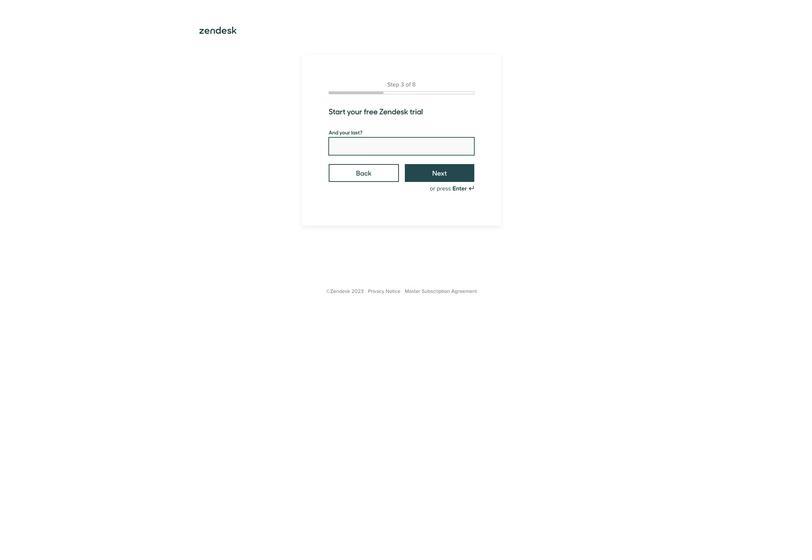 Task type: describe. For each thing, give the bounding box(es) containing it.
and your last?
[[329, 129, 363, 136]]

3
[[401, 81, 404, 88]]

start
[[329, 106, 346, 117]]

privacy notice
[[368, 288, 401, 295]]

8
[[412, 81, 416, 88]]

zendesk
[[379, 106, 408, 117]]

trial
[[410, 106, 423, 117]]

next
[[433, 168, 447, 178]]

back
[[356, 168, 372, 178]]

And your last? text field
[[329, 137, 474, 155]]

privacy notice link
[[368, 288, 401, 295]]

©zendesk 2023
[[326, 288, 364, 295]]

enter
[[453, 185, 467, 192]]

privacy
[[368, 288, 384, 295]]

enter image
[[469, 186, 474, 192]]

agreement
[[451, 288, 477, 295]]

or
[[430, 185, 435, 192]]

and
[[329, 129, 339, 136]]

step 3 of 8
[[387, 81, 416, 88]]

or press enter
[[430, 185, 467, 192]]

back button
[[329, 164, 399, 182]]

zendesk image
[[200, 27, 237, 34]]

master
[[405, 288, 421, 295]]



Task type: locate. For each thing, give the bounding box(es) containing it.
2023
[[352, 288, 364, 295]]

master subscription agreement link
[[405, 288, 477, 295]]

0 vertical spatial your
[[347, 106, 362, 117]]

master subscription agreement
[[405, 288, 477, 295]]

your left free
[[347, 106, 362, 117]]

your right and
[[340, 129, 350, 136]]

your for and
[[340, 129, 350, 136]]

step
[[387, 81, 399, 88]]

notice
[[386, 288, 401, 295]]

©zendesk
[[326, 288, 350, 295]]

start your free zendesk trial
[[329, 106, 423, 117]]

free
[[364, 106, 378, 117]]

next button
[[405, 164, 474, 182]]

©zendesk 2023 link
[[326, 288, 364, 295]]

your
[[347, 106, 362, 117], [340, 129, 350, 136]]

press
[[437, 185, 451, 192]]

of
[[406, 81, 411, 88]]

last?
[[351, 129, 363, 136]]

subscription
[[422, 288, 450, 295]]

1 vertical spatial your
[[340, 129, 350, 136]]

your for start
[[347, 106, 362, 117]]



Task type: vqa. For each thing, say whether or not it's contained in the screenshot.
zendesk image
yes



